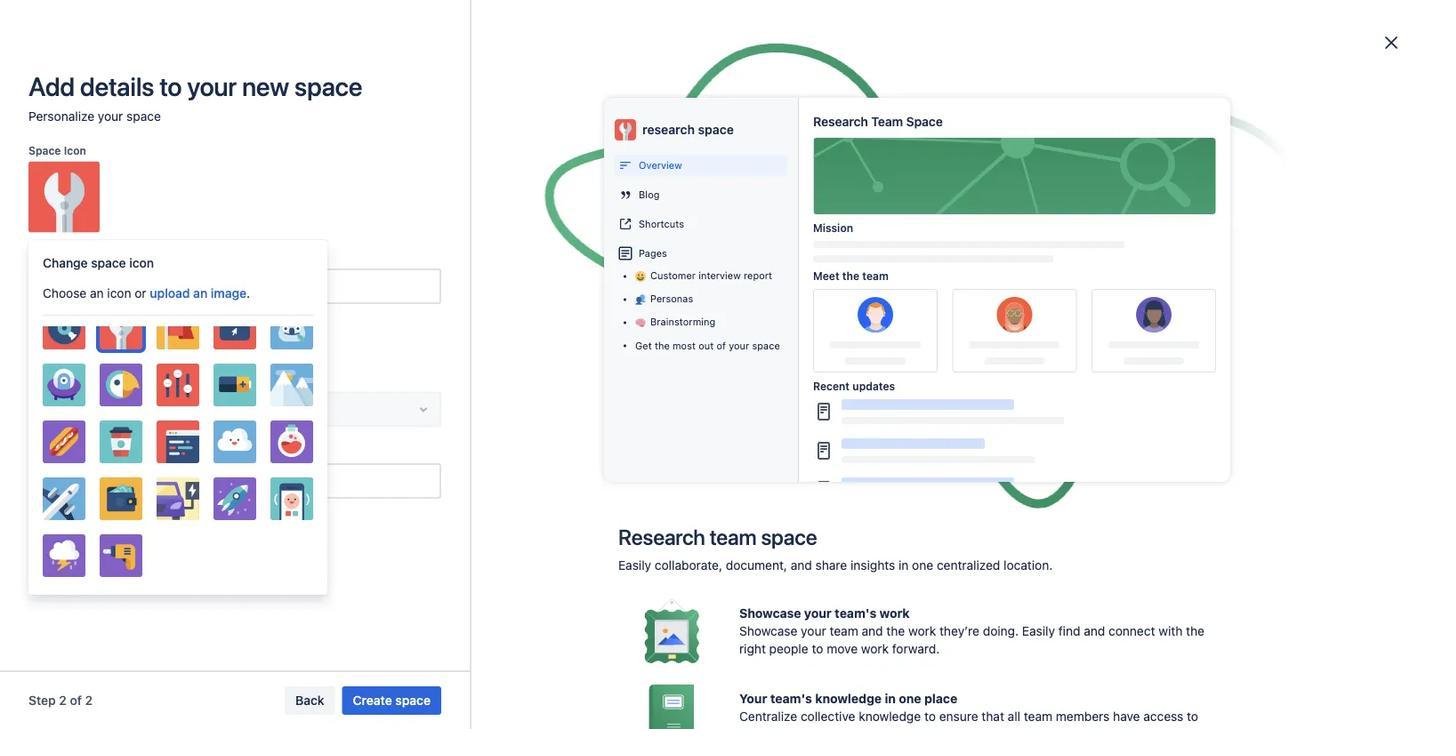 Task type: locate. For each thing, give the bounding box(es) containing it.
the down centralize
[[740, 728, 758, 730]]

0 horizontal spatial easily
[[619, 559, 652, 573]]

0 horizontal spatial an
[[90, 286, 104, 301]]

create
[[1027, 81, 1067, 96], [353, 694, 392, 708]]

personas
[[651, 293, 694, 305]]

find up 'no spaces matched your filters. try again with fewer filters.'
[[702, 634, 738, 659]]

easily right doing.
[[1023, 624, 1056, 639]]

1 horizontal spatial filters.
[[852, 670, 888, 685]]

research for team
[[814, 114, 869, 129]]

Name your space field
[[30, 271, 440, 303]]

1 vertical spatial move
[[943, 728, 975, 730]]

and down insights
[[862, 624, 883, 639]]

spaces up fewer
[[780, 634, 847, 659]]

most left out
[[673, 340, 696, 352]]

additional options button
[[16, 326, 169, 347]]

in up "information"
[[885, 692, 896, 707]]

my first space link
[[474, 168, 632, 280]]

move
[[827, 642, 858, 657], [943, 728, 975, 730]]

1 vertical spatial team's
[[771, 692, 813, 707]]

upward teal rocket ship and white stars on purple background image
[[214, 478, 256, 521]]

with left key at the left of the page
[[128, 447, 151, 459]]

1 vertical spatial one
[[899, 692, 922, 707]]

space right team
[[907, 114, 943, 129]]

your inside all spaces region
[[665, 670, 690, 685]]

space
[[907, 114, 943, 129], [28, 145, 61, 157]]

easily left collaborate,
[[619, 559, 652, 573]]

create inside "popup button"
[[1027, 81, 1067, 96]]

2 horizontal spatial spaces
[[780, 634, 847, 659]]

smiley cloud on blue background image
[[214, 421, 256, 464]]

most
[[673, 340, 696, 352], [762, 728, 790, 730]]

fewer
[[816, 670, 848, 685]]

watching
[[806, 390, 856, 403]]

research for team
[[619, 525, 706, 550]]

team inside research team space easily collaborate, document, and share insights in one centralized location.
[[710, 525, 757, 550]]

create for create a space
[[1027, 81, 1067, 96]]

1 vertical spatial forward.
[[1009, 728, 1057, 730]]

2 horizontal spatial with
[[1159, 624, 1183, 639]]

collective
[[801, 710, 856, 725]]

create inside button
[[353, 694, 392, 708]]

1 horizontal spatial space
[[907, 114, 943, 129]]

one
[[912, 559, 934, 573], [899, 692, 922, 707]]

most inside your team's knowledge in one place centralize collective knowledge to ensure that all team members have access to the most up-to-date information to move work forward.
[[762, 728, 790, 730]]

:busts_in_silhouette: image
[[636, 295, 646, 305], [636, 295, 646, 305]]

team right all
[[1024, 710, 1053, 725]]

0 vertical spatial create
[[1027, 81, 1067, 96]]

1 horizontal spatial find
[[1059, 624, 1081, 639]]

2 showcase from the top
[[740, 624, 798, 639]]

mouse arrow pointing to generic interface on red background image
[[214, 307, 256, 350]]

recent
[[814, 380, 850, 393]]

move up fewer
[[827, 642, 858, 657]]

2 vertical spatial spaces
[[567, 670, 608, 685]]

0 horizontal spatial a
[[153, 447, 160, 459]]

research inside research team space easily collaborate, document, and share insights in one centralized location.
[[619, 525, 706, 550]]

0 horizontal spatial and
[[791, 559, 812, 573]]

forward. inside your team's knowledge in one place centralize collective knowledge to ensure that all team members have access to the most up-to-date information to move work forward.
[[1009, 728, 1057, 730]]

0 vertical spatial research
[[814, 114, 869, 129]]

1 horizontal spatial team's
[[835, 607, 877, 621]]

and left share
[[791, 559, 812, 573]]

have
[[1114, 710, 1141, 725]]

to inside 'add details to your new space personalize your space'
[[160, 71, 182, 101]]

upward white airplane on blue background image
[[43, 478, 85, 521]]

1 vertical spatial of
[[70, 694, 82, 708]]

research left team
[[814, 114, 869, 129]]

research
[[814, 114, 869, 129], [619, 525, 706, 550]]

updates
[[853, 380, 896, 393]]

0 horizontal spatial move
[[827, 642, 858, 657]]

banner
[[0, 0, 1435, 50]]

showcase up "right"
[[740, 624, 798, 639]]

0 vertical spatial showcase
[[740, 607, 802, 621]]

most down centralize
[[762, 728, 790, 730]]

and left connect at the right bottom of page
[[1084, 624, 1106, 639]]

create space
[[353, 694, 431, 708]]

in right insights
[[899, 559, 909, 573]]

up-
[[794, 728, 814, 730]]

0 horizontal spatial forward.
[[893, 642, 940, 657]]

space inside create a space "popup button"
[[1080, 81, 1115, 96]]

to inside showcase your team's work showcase your team and the work they're doing. easily find and connect with the right people to move work forward.
[[812, 642, 824, 657]]

one left centralized
[[912, 559, 934, 573]]

pages
[[639, 248, 667, 259]]

1 horizontal spatial research
[[814, 114, 869, 129]]

jhgcxhj
[[654, 239, 695, 254]]

team inside showcase your team's work showcase your team and the work they're doing. easily find and connect with the right people to move work forward.
[[830, 624, 859, 639]]

and
[[791, 559, 812, 573], [862, 624, 883, 639], [1084, 624, 1106, 639]]

space
[[294, 71, 362, 101], [1080, 81, 1115, 96], [127, 109, 161, 124], [698, 122, 734, 137], [536, 239, 570, 254], [88, 252, 119, 264], [91, 256, 126, 271], [753, 340, 780, 352], [94, 447, 125, 459], [761, 525, 817, 550], [396, 694, 431, 708]]

stormy cloud on purple background image
[[43, 535, 85, 578]]

space left the 'icon'
[[28, 145, 61, 157]]

0 horizontal spatial space
[[28, 145, 61, 157]]

find
[[1059, 624, 1081, 639], [702, 634, 738, 659]]

1 vertical spatial with
[[1159, 624, 1183, 639]]

1 horizontal spatial most
[[762, 728, 790, 730]]

filters. right fewer
[[852, 670, 888, 685]]

forward. down they're
[[893, 642, 940, 657]]

move down ensure
[[943, 728, 975, 730]]

0 horizontal spatial 2
[[59, 694, 67, 708]]

back
[[296, 694, 325, 708]]

my first space
[[489, 239, 570, 254]]

choose
[[43, 286, 87, 301]]

1 horizontal spatial easily
[[1023, 624, 1056, 639]]

research up collaborate,
[[619, 525, 706, 550]]

options
[[114, 329, 158, 344]]

1 vertical spatial knowledge
[[859, 710, 921, 725]]

1 vertical spatial spaces
[[780, 634, 847, 659]]

1 horizontal spatial spaces
[[567, 670, 608, 685]]

0 horizontal spatial filters.
[[693, 670, 730, 685]]

0 horizontal spatial in
[[885, 692, 896, 707]]

0 vertical spatial icon
[[129, 256, 154, 271]]

find inside showcase your team's work showcase your team and the work they're doing. easily find and connect with the right people to move work forward.
[[1059, 624, 1081, 639]]

2 2 from the left
[[85, 694, 93, 708]]

your spaces region
[[309, 133, 1126, 295]]

giulia
[[325, 239, 357, 254]]

one inside research team space easily collaborate, document, and share insights in one centralized location.
[[912, 559, 934, 573]]

mission
[[814, 222, 854, 234]]

with
[[128, 447, 151, 459], [1159, 624, 1183, 639], [789, 670, 813, 685]]

filter
[[309, 364, 336, 377]]

icon up or at the top left of the page
[[129, 256, 154, 271]]

Filter by title field
[[329, 383, 482, 408]]

of right out
[[717, 340, 726, 352]]

1 horizontal spatial an
[[193, 286, 208, 301]]

0 vertical spatial move
[[827, 642, 858, 657]]

:grinning: image
[[636, 272, 646, 282], [636, 272, 646, 282]]

forward. down all
[[1009, 728, 1057, 730]]

0 vertical spatial team's
[[835, 607, 877, 621]]

the right the meet
[[843, 270, 860, 282]]

1 horizontal spatial a
[[1070, 81, 1077, 96]]

find left connect at the right bottom of page
[[1059, 624, 1081, 639]]

0 horizontal spatial of
[[70, 694, 82, 708]]

in inside research team space easily collaborate, document, and share insights in one centralized location.
[[899, 559, 909, 573]]

additional options
[[52, 329, 158, 344]]

try
[[733, 670, 751, 685]]

spaces
[[338, 321, 405, 346], [780, 634, 847, 659], [567, 670, 608, 685]]

1 vertical spatial showcase
[[740, 624, 798, 639]]

0 horizontal spatial research
[[619, 525, 706, 550]]

0 horizontal spatial with
[[128, 447, 151, 459]]

0 vertical spatial a
[[1070, 81, 1077, 96]]

1 vertical spatial a
[[153, 447, 160, 459]]

starred
[[874, 390, 914, 403]]

upload an image button
[[150, 285, 247, 303]]

in inside your team's knowledge in one place centralize collective knowledge to ensure that all team members have access to the most up-to-date information to move work forward.
[[885, 692, 896, 707]]

0 horizontal spatial team's
[[771, 692, 813, 707]]

easily inside research team space easily collaborate, document, and share insights in one centralized location.
[[619, 559, 652, 573]]

change space icon
[[43, 256, 154, 271]]

0 horizontal spatial create
[[353, 694, 392, 708]]

1 vertical spatial icon
[[107, 286, 131, 301]]

couldn't
[[623, 634, 698, 659]]

add details to your new space personalize your space
[[28, 71, 362, 124]]

create a space
[[1027, 81, 1115, 96]]

a
[[1070, 81, 1077, 96], [153, 447, 160, 459]]

black and blue vinyl record on red background image
[[43, 307, 85, 350]]

your
[[187, 71, 237, 101], [98, 109, 123, 124], [62, 252, 85, 264], [729, 340, 750, 352], [805, 607, 832, 621], [801, 624, 827, 639], [665, 670, 690, 685]]

new
[[242, 71, 289, 101]]

a inside "popup button"
[[1070, 81, 1077, 96]]

team's down insights
[[835, 607, 877, 621]]

easily
[[619, 559, 652, 573], [1023, 624, 1056, 639]]

an down change space icon
[[90, 286, 104, 301]]

knowledge
[[816, 692, 882, 707], [859, 710, 921, 725]]

ringing cellphone on green background image
[[271, 478, 313, 521]]

to
[[160, 71, 182, 101], [812, 642, 824, 657], [925, 710, 936, 725], [1187, 710, 1199, 725], [929, 728, 940, 730]]

Search field
[[1097, 10, 1275, 39]]

0 vertical spatial spaces
[[338, 321, 405, 346]]

team up fewer
[[830, 624, 859, 639]]

work up "information"
[[861, 642, 889, 657]]

the left they're
[[887, 624, 905, 639]]

personalize
[[28, 109, 94, 124]]

an left image
[[193, 286, 208, 301]]

space inside research team space easily collaborate, document, and share insights in one centralized location.
[[761, 525, 817, 550]]

orange power drill on purple background image
[[100, 535, 142, 578]]

generic interface on red background image
[[157, 421, 199, 464]]

icon for space
[[129, 256, 154, 271]]

2
[[59, 694, 67, 708], [85, 694, 93, 708]]

giulia masi link
[[310, 168, 467, 280]]

1 vertical spatial create
[[353, 694, 392, 708]]

to right people
[[812, 642, 824, 657]]

0 vertical spatial in
[[899, 559, 909, 573]]

0 vertical spatial forward.
[[893, 642, 940, 657]]

of right step
[[70, 694, 82, 708]]

icon left or at the top left of the page
[[107, 286, 131, 301]]

spaces right no
[[567, 670, 608, 685]]

close image
[[1381, 32, 1403, 53]]

step 2 of 2
[[28, 694, 93, 708]]

1 vertical spatial research
[[619, 525, 706, 550]]

team right the meet
[[863, 270, 889, 282]]

get
[[636, 340, 652, 352]]

0 vertical spatial one
[[912, 559, 934, 573]]

information
[[860, 728, 925, 730]]

team up document, at the bottom
[[710, 525, 757, 550]]

filters.
[[693, 670, 730, 685], [852, 670, 888, 685]]

additional
[[52, 329, 111, 344]]

work
[[880, 607, 910, 621], [909, 624, 937, 639], [861, 642, 889, 657], [978, 728, 1006, 730]]

1 vertical spatial most
[[762, 728, 790, 730]]

masi
[[360, 239, 387, 254]]

silver wrench tool on red background image
[[28, 162, 100, 233]]

1 horizontal spatial and
[[862, 624, 883, 639]]

to right details
[[160, 71, 182, 101]]

2 an from the left
[[193, 286, 208, 301]]

forward.
[[893, 642, 940, 657], [1009, 728, 1057, 730]]

0 horizontal spatial find
[[702, 634, 738, 659]]

Identify this space with a key field
[[30, 465, 440, 498]]

research space
[[643, 122, 734, 137]]

1 horizontal spatial with
[[789, 670, 813, 685]]

1 vertical spatial in
[[885, 692, 896, 707]]

0 horizontal spatial most
[[673, 340, 696, 352]]

1 vertical spatial easily
[[1023, 624, 1056, 639]]

1 horizontal spatial create
[[1027, 81, 1067, 96]]

1 horizontal spatial in
[[899, 559, 909, 573]]

positive charged blue and orange battery on a green background image
[[214, 364, 256, 407]]

of
[[717, 340, 726, 352], [70, 694, 82, 708]]

hot dog on purple background image
[[43, 421, 85, 464]]

filter by title
[[309, 364, 375, 377]]

work down that
[[978, 728, 1006, 730]]

customer
[[651, 270, 696, 282]]

a inside dialog
[[153, 447, 160, 459]]

place
[[925, 692, 958, 707]]

research team space
[[814, 114, 943, 129]]

money filled dark blue wallet on orange background image
[[100, 478, 142, 521]]

filters. left try
[[693, 670, 730, 685]]

this
[[72, 447, 91, 459]]

1 horizontal spatial forward.
[[1009, 728, 1057, 730]]

with right connect at the right bottom of page
[[1159, 624, 1183, 639]]

0 vertical spatial of
[[717, 340, 726, 352]]

1 horizontal spatial move
[[943, 728, 975, 730]]

one left place
[[899, 692, 922, 707]]

knowledge up collective on the bottom right of page
[[816, 692, 882, 707]]

purple alien spaceship on green background image
[[43, 364, 85, 407]]

0 vertical spatial most
[[673, 340, 696, 352]]

create for create space
[[353, 694, 392, 708]]

0 vertical spatial easily
[[619, 559, 652, 573]]

we couldn't find any spaces
[[588, 634, 847, 659]]

team's up centralize
[[771, 692, 813, 707]]

the
[[843, 270, 860, 282], [655, 340, 670, 352], [887, 624, 905, 639], [1187, 624, 1205, 639], [740, 728, 758, 730]]

spaces up title
[[338, 321, 405, 346]]

1 vertical spatial space
[[28, 145, 61, 157]]

1 horizontal spatial 2
[[85, 694, 93, 708]]

we
[[588, 634, 618, 659]]

knowledge up "information"
[[859, 710, 921, 725]]

people
[[770, 642, 809, 657]]

with down people
[[789, 670, 813, 685]]

0 horizontal spatial spaces
[[338, 321, 405, 346]]

with inside showcase your team's work showcase your team and the work they're doing. easily find and connect with the right people to move work forward.
[[1159, 624, 1183, 639]]

:brain: image
[[636, 318, 646, 329]]

2 vertical spatial with
[[789, 670, 813, 685]]

share
[[816, 559, 848, 573]]

2 horizontal spatial and
[[1084, 624, 1106, 639]]

showcase up any
[[740, 607, 802, 621]]

showcase
[[740, 607, 802, 621], [740, 624, 798, 639]]



Task type: vqa. For each thing, say whether or not it's contained in the screenshot.
Identify This Space With A Key
yes



Task type: describe. For each thing, give the bounding box(es) containing it.
broken magnifying glass image
[[658, 446, 777, 607]]

space icon
[[28, 145, 86, 157]]

the inside your team's knowledge in one place centralize collective knowledge to ensure that all team members have access to the most up-to-date information to move work forward.
[[740, 728, 758, 730]]

red to-go coffee cup with white sleeve and green logo on green background image
[[100, 421, 142, 464]]

1 an from the left
[[90, 286, 104, 301]]

blog
[[639, 189, 660, 200]]

name
[[28, 252, 59, 264]]

spaces for no spaces matched your filters. try again with fewer filters.
[[567, 670, 608, 685]]

icon
[[64, 145, 86, 157]]

details
[[80, 71, 154, 101]]

add details to your new space dialog
[[0, 0, 1435, 730]]

1 showcase from the top
[[740, 607, 802, 621]]

1 horizontal spatial of
[[717, 340, 726, 352]]

identify
[[28, 447, 69, 459]]

silver wrench tool on red background image
[[100, 307, 142, 350]]

choose an icon or upload an image .
[[43, 286, 250, 301]]

or
[[135, 286, 147, 301]]

personal button
[[1000, 385, 1061, 408]]

2 filters. from the left
[[852, 670, 888, 685]]

1 2 from the left
[[59, 694, 67, 708]]

right
[[740, 642, 766, 657]]

icon for an
[[107, 286, 131, 301]]

search image
[[311, 383, 329, 405]]

key
[[162, 447, 181, 459]]

showcase your team's work showcase your team and the work they're doing. easily find and connect with the right people to move work forward.
[[740, 607, 1205, 657]]

change
[[43, 256, 88, 271]]

work left they're
[[909, 624, 937, 639]]

overview
[[639, 159, 682, 171]]

team inside your team's knowledge in one place centralize collective knowledge to ensure that all team members have access to the most up-to-date information to move work forward.
[[1024, 710, 1053, 725]]

research
[[643, 122, 695, 137]]

collaborate,
[[655, 559, 723, 573]]

work inside your team's knowledge in one place centralize collective knowledge to ensure that all team members have access to the most up-to-date information to move work forward.
[[978, 728, 1006, 730]]

your team's knowledge in one place centralize collective knowledge to ensure that all team members have access to the most up-to-date information to move work forward.
[[740, 692, 1199, 730]]

members
[[1056, 710, 1110, 725]]

the right "get"
[[655, 340, 670, 352]]

interview
[[699, 270, 741, 282]]

they're
[[940, 624, 980, 639]]

0 vertical spatial knowledge
[[816, 692, 882, 707]]

and inside research team space easily collaborate, document, and share insights in one centralized location.
[[791, 559, 812, 573]]

create space button
[[342, 687, 441, 716]]

personal
[[1007, 390, 1054, 403]]

title
[[354, 364, 375, 377]]

blue parrot on purple background image
[[100, 364, 142, 407]]

access
[[1144, 710, 1184, 725]]

0 vertical spatial space
[[907, 114, 943, 129]]

upload
[[150, 286, 190, 301]]

team
[[872, 114, 903, 129]]

:brain: image
[[636, 318, 646, 329]]

spaces for all spaces
[[338, 321, 405, 346]]

lab beaker filled with red liquid on purple background image
[[271, 421, 313, 464]]

space inside create space button
[[396, 694, 431, 708]]

three white levers set to middle, top, and bottom on a red background image
[[157, 364, 199, 407]]

all spaces region
[[309, 319, 1126, 687]]

add
[[28, 71, 75, 101]]

first
[[510, 239, 533, 254]]

all spaces
[[309, 321, 405, 346]]

starred button
[[867, 385, 921, 408]]

communal button
[[925, 385, 996, 408]]

team's inside your team's knowledge in one place centralize collective knowledge to ensure that all team members have access to the most up-to-date information to move work forward.
[[771, 692, 813, 707]]

no
[[547, 670, 564, 685]]

jhgcxhj link
[[639, 168, 796, 280]]

space inside my first space link
[[536, 239, 570, 254]]

centralized
[[937, 559, 1001, 573]]

your
[[740, 692, 768, 707]]

purple electric car and charging station on yellow background image
[[157, 478, 199, 521]]

meet
[[814, 270, 840, 282]]

move inside showcase your team's work showcase your team and the work they're doing. easily find and connect with the right people to move work forward.
[[827, 642, 858, 657]]

shortcuts
[[639, 218, 684, 230]]

meet the team
[[814, 270, 889, 282]]

date
[[831, 728, 857, 730]]

all
[[309, 321, 333, 346]]

with inside all spaces region
[[789, 670, 813, 685]]

light blue koala chewing eucalyptus leaf on darker blue background image
[[271, 307, 313, 350]]

report
[[744, 270, 773, 282]]

to down place
[[925, 710, 936, 725]]

team's inside showcase your team's work showcase your team and the work they're doing. easily find and connect with the right people to move work forward.
[[835, 607, 877, 621]]

create a space button
[[1017, 75, 1126, 103]]

identify this space with a key
[[28, 447, 181, 459]]

forward. inside showcase your team's work showcase your team and the work they're doing. easily find and connect with the right people to move work forward.
[[893, 642, 940, 657]]

to down ensure
[[929, 728, 940, 730]]

sun setting behind two icy mountain peaks on blue background image
[[271, 364, 313, 407]]

work down insights
[[880, 607, 910, 621]]

get the most out of your space
[[636, 340, 780, 352]]

out
[[699, 340, 714, 352]]

that
[[982, 710, 1005, 725]]

1 filters. from the left
[[693, 670, 730, 685]]

open image
[[589, 385, 611, 406]]

image
[[211, 286, 247, 301]]

to right access
[[1187, 710, 1199, 725]]

doing.
[[983, 624, 1019, 639]]

back button
[[285, 687, 335, 716]]

find inside all spaces region
[[702, 634, 738, 659]]

research team space easily collaborate, document, and share insights in one centralized location.
[[619, 525, 1053, 573]]

0 vertical spatial with
[[128, 447, 151, 459]]

.
[[247, 286, 250, 301]]

any
[[742, 634, 776, 659]]

white pole with a red flag on orange background image
[[157, 307, 199, 350]]

again
[[754, 670, 785, 685]]

help image
[[184, 446, 198, 460]]

the right connect at the right bottom of page
[[1187, 624, 1205, 639]]

communal
[[932, 390, 989, 403]]

all
[[1008, 710, 1021, 725]]

customer interview report
[[651, 270, 773, 282]]

one inside your team's knowledge in one place centralize collective knowledge to ensure that all team members have access to the most up-to-date information to move work forward.
[[899, 692, 922, 707]]

to-
[[814, 728, 831, 730]]

recent updates
[[814, 380, 896, 393]]

starred image
[[597, 214, 618, 235]]

centralize
[[740, 710, 798, 725]]

brainstorming
[[651, 316, 716, 328]]

move inside your team's knowledge in one place centralize collective knowledge to ensure that all team members have access to the most up-to-date information to move work forward.
[[943, 728, 975, 730]]

insights
[[851, 559, 896, 573]]

by
[[339, 364, 352, 377]]

document,
[[726, 559, 788, 573]]

giulia masi
[[325, 239, 387, 254]]

easily inside showcase your team's work showcase your team and the work they're doing. easily find and connect with the right people to move work forward.
[[1023, 624, 1056, 639]]

permissions
[[28, 373, 92, 386]]



